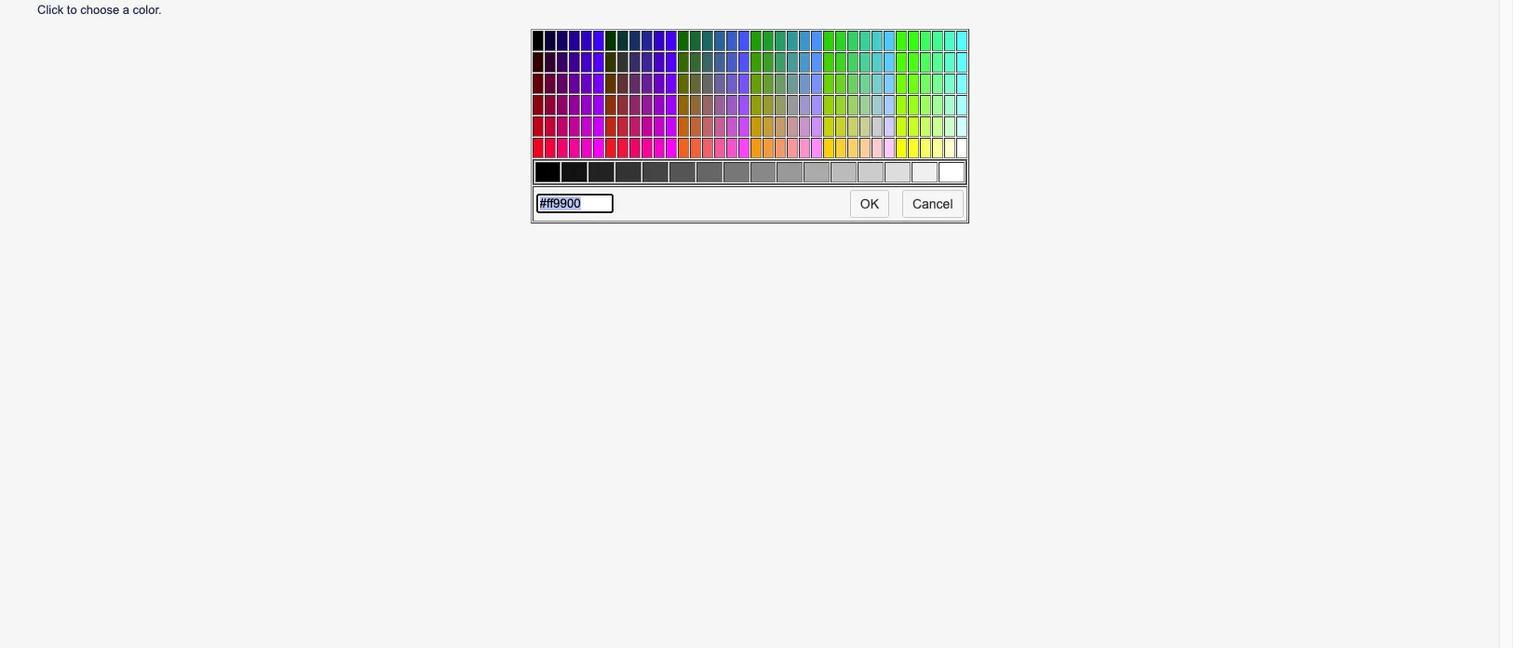 Task type: locate. For each thing, give the bounding box(es) containing it.
#bbbbbb image
[[832, 163, 843, 177]]

#ffcc33 image
[[836, 138, 845, 152]]

#330099 image
[[569, 53, 579, 67]]

#660033 image
[[545, 74, 555, 88]]

#660000 image
[[533, 74, 542, 88]]

#663399 image
[[642, 74, 651, 88]]

#ffcc66 image
[[848, 138, 857, 152]]

#cc3300 image
[[606, 117, 615, 131]]

#660066 image
[[557, 74, 567, 88]]

#666666 image
[[697, 163, 708, 177]]

choose
[[80, 3, 119, 17]]

#ffff33 image
[[908, 138, 918, 152]]

color.
[[133, 3, 162, 17]]

#333333 image right #333300 image
[[618, 53, 627, 67]]

#6633ff image
[[666, 74, 676, 88]]

#ff66ff image
[[739, 138, 748, 152]]

#ff9933 image
[[763, 138, 772, 152]]

#99ffcc image
[[945, 96, 954, 109]]

#339933 image
[[763, 53, 772, 67]]

#009999 image
[[787, 31, 797, 45]]

#cc9966 image
[[775, 117, 785, 131]]

#777777 image
[[724, 163, 735, 177]]

#669933 image
[[763, 74, 772, 88]]

#666699 image
[[715, 74, 724, 88]]

#66ffff image
[[957, 74, 966, 88]]

#009966 image
[[775, 31, 785, 45]]

#33cc66 image
[[848, 53, 857, 67]]

#ff3366 image
[[630, 138, 639, 152]]

#222222 image
[[590, 163, 601, 177]]

#33cc99 image
[[860, 53, 869, 67]]

#6666cc image
[[727, 74, 736, 88]]

#33ffff image
[[957, 53, 966, 67]]

#cc9999 image
[[787, 117, 797, 131]]

#003399 image
[[642, 31, 651, 45]]

#3366cc image
[[727, 53, 736, 67]]

#333333 image down #ff3333 icon
[[617, 163, 628, 177]]

#cccc66 image
[[848, 117, 857, 131]]

None submit
[[850, 190, 889, 217], [902, 190, 963, 217], [850, 190, 889, 217], [902, 190, 963, 217]]

#6699cc image
[[799, 74, 809, 88]]

#999999 image
[[787, 96, 797, 109]]

#336699 image
[[715, 53, 724, 67]]

#cc00ff image
[[594, 117, 603, 131]]

#33cc00 image
[[824, 53, 833, 67]]

#66cc66 image
[[848, 74, 857, 88]]

1 vertical spatial #ffffff image
[[939, 163, 950, 177]]

#336633 image
[[691, 53, 700, 67]]

#ff66cc image
[[727, 138, 736, 152]]

#996699 image
[[715, 96, 724, 109]]

0 horizontal spatial #ffffff image
[[939, 163, 950, 177]]

#336600 image
[[678, 53, 688, 67]]

#33ffcc image
[[945, 53, 954, 67]]

#99ff99 image
[[933, 96, 942, 109]]

to
[[67, 3, 77, 17]]

#ff33cc image
[[654, 138, 663, 152]]

1 vertical spatial #333333 image
[[617, 163, 628, 177]]

click to choose a color.
[[37, 3, 162, 17]]

#99cccc image
[[872, 96, 881, 109]]

#eeeeee image
[[912, 163, 924, 177]]

#9966cc image
[[727, 96, 736, 109]]

#ffccff image
[[884, 138, 894, 152]]

#33ff33 image
[[908, 53, 918, 67]]

#00ccff image
[[884, 31, 894, 45]]

#009933 image
[[763, 31, 772, 45]]

#99ff66 image
[[921, 96, 930, 109]]

1 horizontal spatial #ffffff image
[[957, 138, 966, 152]]

#ccffcc image
[[945, 117, 954, 131]]

#663366 image
[[630, 74, 639, 88]]

#66ff99 image
[[933, 74, 942, 88]]

#ff0066 image
[[557, 138, 567, 152]]

0 vertical spatial #ffffff image
[[957, 138, 966, 152]]

#ffff66 image
[[921, 138, 930, 152]]

#3399cc image
[[799, 53, 809, 67]]

#0000cc image
[[582, 31, 591, 45]]

#cc33cc image
[[654, 117, 663, 131]]

#0099ff image
[[812, 31, 821, 45]]

#339900 image
[[751, 53, 760, 67]]

#006666 image
[[703, 31, 712, 45]]

#cc9933 image
[[763, 117, 772, 131]]

#999966 image
[[775, 96, 785, 109]]

#ff9966 image
[[775, 138, 785, 152]]

#ffffff image down the #ffffcc image
[[939, 163, 950, 177]]

#ffcc99 image
[[860, 138, 869, 152]]

#ccff00 image
[[896, 117, 906, 131]]

#003333 image
[[618, 31, 627, 45]]

None text field
[[536, 194, 613, 213]]

#00ff00 image
[[896, 31, 906, 45]]

#ffffff image right the #ffffcc image
[[957, 138, 966, 152]]

#666666 image
[[703, 74, 712, 88]]

#666600 image
[[678, 74, 688, 88]]

#006633 image
[[691, 31, 700, 45]]

#66cccc image
[[872, 74, 881, 88]]

#111111 image
[[563, 163, 574, 177]]

#99ccff image
[[884, 96, 894, 109]]



Task type: describe. For each thing, give the bounding box(es) containing it.
#003366 image
[[630, 31, 639, 45]]

#999900 image
[[751, 96, 760, 109]]

0 vertical spatial #333333 image
[[618, 53, 627, 67]]

#66ccff image
[[884, 74, 894, 88]]

#ccff99 image
[[933, 117, 942, 131]]

#ff33ff image
[[666, 138, 676, 152]]

#000000 image
[[533, 31, 542, 45]]

#cc0000 image
[[533, 117, 542, 131]]

#996666 image
[[703, 96, 712, 109]]

click to choose a color. main content
[[37, 0, 1462, 223]]

#006699 image
[[715, 31, 724, 45]]

#cccccc image
[[859, 163, 870, 177]]

#cc66ff image
[[739, 117, 748, 131]]

#cccc00 image
[[824, 117, 833, 131]]

#00ff33 image
[[908, 31, 918, 45]]

#444444 image
[[643, 163, 655, 177]]

#cc33ff image
[[666, 117, 676, 131]]

#33ccff image
[[884, 53, 894, 67]]

#000099 image
[[569, 31, 579, 45]]

#99ff00 image
[[896, 96, 906, 109]]

#669966 image
[[775, 74, 785, 88]]

#339999 image
[[787, 53, 797, 67]]

#ccffff image
[[957, 117, 966, 131]]

#00cc99 image
[[860, 31, 869, 45]]

#ffff99 image
[[933, 138, 942, 152]]

#990033 image
[[545, 96, 555, 109]]

#ff9900 image
[[751, 138, 760, 152]]

#99cc33 image
[[836, 96, 845, 109]]

#66cc00 image
[[824, 74, 833, 88]]

#ffff00 image
[[896, 138, 906, 152]]

#888888 image
[[751, 163, 762, 177]]

#3333ff image
[[666, 53, 676, 67]]

#cc6633 image
[[691, 117, 700, 131]]

#669999 image
[[787, 74, 797, 88]]

#555555 image
[[670, 163, 682, 177]]

#6699ff image
[[812, 74, 821, 88]]

#3366ff image
[[739, 53, 748, 67]]

#cc99ff image
[[812, 117, 821, 131]]

#cc0033 image
[[545, 117, 555, 131]]

#990099 image
[[569, 96, 579, 109]]

#00ff99 image
[[933, 31, 942, 45]]

none text field inside click to choose a color. main content
[[536, 194, 613, 213]]

#99cc66 image
[[848, 96, 857, 109]]

#6633cc image
[[654, 74, 663, 88]]

#ff6666 image
[[703, 138, 712, 152]]

#3300cc image
[[582, 53, 591, 67]]

#cccc99 image
[[860, 117, 869, 131]]

#663300 image
[[606, 74, 615, 88]]

#336666 image
[[703, 53, 712, 67]]

#ff6600 image
[[678, 138, 688, 152]]

#cc6699 image
[[715, 117, 724, 131]]

#333366 image
[[630, 53, 639, 67]]

#669900 image
[[751, 74, 760, 88]]

#cc00cc image
[[582, 117, 591, 131]]

#9933cc image
[[654, 96, 663, 109]]

#ff00cc image
[[582, 138, 591, 152]]

#996600 image
[[678, 96, 688, 109]]

#9999ff image
[[812, 96, 821, 109]]

#3399ff image
[[812, 53, 821, 67]]

#993300 image
[[606, 96, 615, 109]]

#ccccff image
[[884, 117, 894, 131]]

#333300 image
[[606, 53, 615, 67]]

#993366 image
[[630, 96, 639, 109]]

#33cc33 image
[[836, 53, 845, 67]]

#000000 image
[[536, 163, 547, 177]]

#9933ff image
[[666, 96, 676, 109]]

#999933 image
[[763, 96, 772, 109]]

#cc66cc image
[[727, 117, 736, 131]]

#00cc66 image
[[848, 31, 857, 45]]

#ff6633 image
[[691, 138, 700, 152]]

#ff99ff image
[[812, 138, 821, 152]]

#996633 image
[[691, 96, 700, 109]]

#00ff66 image
[[921, 31, 930, 45]]

#330033 image
[[545, 53, 555, 67]]

#cc0099 image
[[569, 117, 579, 131]]

click
[[37, 3, 63, 17]]

#ff3399 image
[[642, 138, 651, 152]]

#990000 image
[[533, 96, 542, 109]]

#66ffcc image
[[945, 74, 954, 88]]

#33ff66 image
[[921, 53, 930, 67]]

a
[[123, 3, 129, 17]]

#0066cc image
[[727, 31, 736, 45]]

#0033ff image
[[666, 31, 676, 45]]

#cc6600 image
[[678, 117, 688, 131]]



Task type: vqa. For each thing, say whether or not it's contained in the screenshot.
'#33FF66' icon
yes



